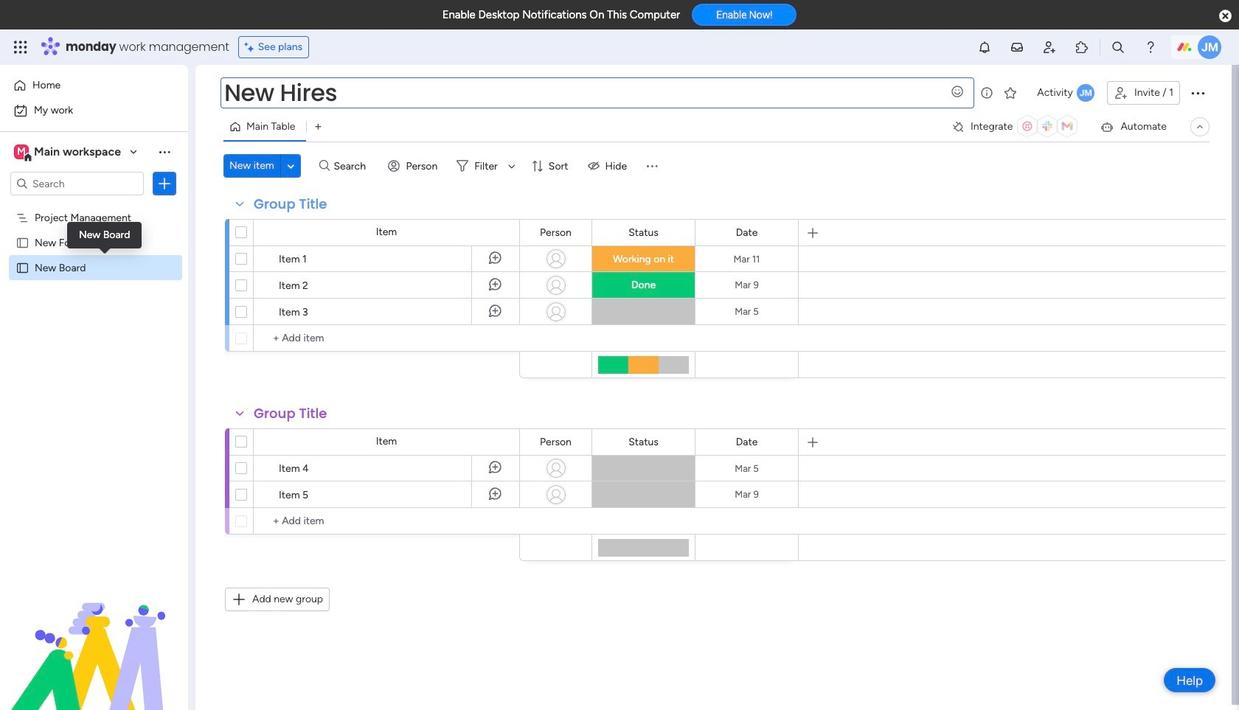 Task type: vqa. For each thing, say whether or not it's contained in the screenshot.
Jeremy Miller image at right top
yes



Task type: locate. For each thing, give the bounding box(es) containing it.
+ Add item text field
[[261, 330, 513, 348], [261, 513, 513, 530]]

lottie animation image
[[0, 561, 188, 711]]

list box
[[0, 202, 188, 479]]

monday marketplace image
[[1075, 40, 1090, 55]]

1 vertical spatial + add item text field
[[261, 513, 513, 530]]

options image
[[1189, 84, 1207, 102]]

workspace image
[[14, 144, 29, 160]]

lottie animation element
[[0, 561, 188, 711]]

show board description image
[[979, 86, 996, 100]]

angle down image
[[287, 160, 294, 172]]

1 vertical spatial option
[[9, 99, 179, 122]]

add emoji image
[[951, 84, 965, 99]]

option
[[9, 74, 179, 97], [9, 99, 179, 122], [0, 204, 188, 207]]

public board image
[[15, 260, 30, 274]]

select product image
[[13, 40, 28, 55]]

Search in workspace field
[[31, 175, 123, 192]]

board activity image
[[1077, 84, 1095, 102]]

None field
[[250, 195, 331, 214], [536, 225, 575, 241], [625, 225, 662, 241], [732, 225, 762, 241], [250, 404, 331, 424], [536, 434, 575, 450], [625, 434, 662, 450], [732, 434, 762, 450], [250, 195, 331, 214], [536, 225, 575, 241], [625, 225, 662, 241], [732, 225, 762, 241], [250, 404, 331, 424], [536, 434, 575, 450], [625, 434, 662, 450], [732, 434, 762, 450]]

0 vertical spatial + add item text field
[[261, 330, 513, 348]]

notifications image
[[978, 40, 992, 55]]

see plans image
[[245, 39, 258, 55]]

1 + add item text field from the top
[[261, 330, 513, 348]]

Search field
[[330, 156, 374, 176]]

add view image
[[315, 121, 321, 132]]



Task type: describe. For each thing, give the bounding box(es) containing it.
update feed image
[[1010, 40, 1025, 55]]

invite members image
[[1043, 40, 1057, 55]]

dapulse close image
[[1220, 9, 1232, 24]]

collapse board header image
[[1195, 121, 1206, 133]]

help image
[[1144, 40, 1158, 55]]

workspace options image
[[157, 144, 172, 159]]

0 vertical spatial option
[[9, 74, 179, 97]]

jeremy miller image
[[1198, 35, 1222, 59]]

options image
[[157, 176, 172, 191]]

arrow down image
[[503, 157, 521, 175]]

menu image
[[645, 159, 660, 173]]

v2 search image
[[319, 158, 330, 174]]

workspace selection element
[[14, 143, 123, 162]]

public board image
[[15, 235, 30, 249]]

add to favorites image
[[1004, 85, 1018, 100]]

Board name field
[[221, 77, 975, 108]]

2 vertical spatial option
[[0, 204, 188, 207]]

2 + add item text field from the top
[[261, 513, 513, 530]]

search everything image
[[1111, 40, 1126, 55]]



